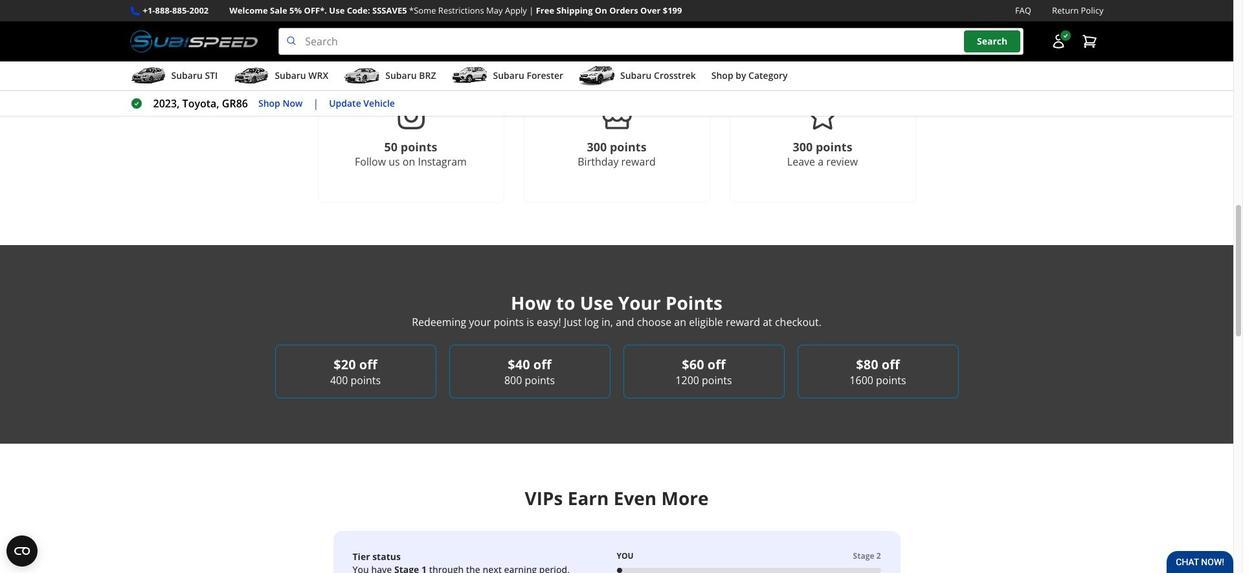 Task type: vqa. For each thing, say whether or not it's contained in the screenshot.
the 'a subaru BRZ Thumbnail Image'
yes



Task type: locate. For each thing, give the bounding box(es) containing it.
1 vertical spatial heading
[[228, 486, 1005, 511]]

list item
[[275, 345, 436, 399], [449, 345, 610, 399], [623, 345, 785, 399], [797, 345, 959, 399]]

4 list item from the left
[[797, 345, 959, 399]]

heading
[[412, 291, 822, 315], [228, 486, 1005, 511]]

list
[[275, 345, 959, 399]]

a subaru wrx thumbnail image image
[[233, 66, 270, 86]]

0 vertical spatial heading
[[412, 291, 822, 315]]

2 list item from the left
[[449, 345, 610, 399]]

3 list item from the left
[[623, 345, 785, 399]]

campaigns list list
[[228, 0, 1005, 203]]



Task type: describe. For each thing, give the bounding box(es) containing it.
a subaru forester thumbnail image image
[[452, 66, 488, 86]]

open widget image
[[6, 536, 38, 567]]

1 list item from the left
[[275, 345, 436, 399]]

subispeed logo image
[[130, 28, 258, 55]]

a subaru crosstrek thumbnail image image
[[579, 66, 615, 86]]

a subaru sti thumbnail image image
[[130, 66, 166, 86]]

search input field
[[279, 28, 1023, 55]]

a subaru brz thumbnail image image
[[344, 66, 380, 86]]

button image
[[1051, 34, 1066, 49]]



